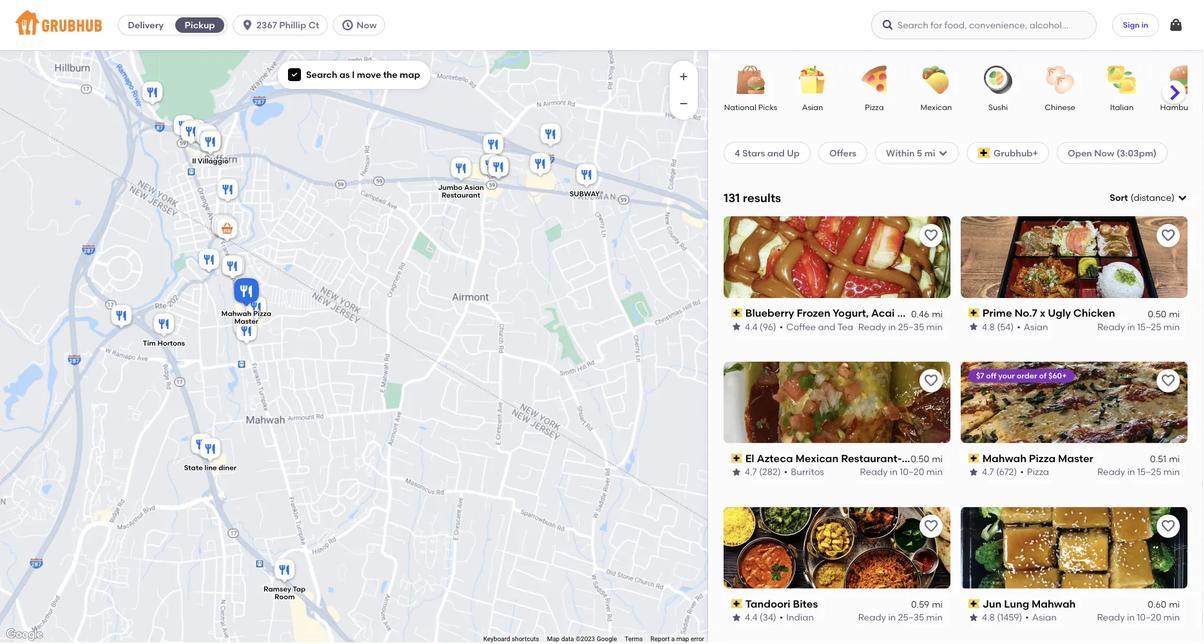 Task type: describe. For each thing, give the bounding box(es) containing it.
2367
[[257, 20, 277, 31]]

google image
[[3, 627, 46, 644]]

bowl,
[[897, 307, 925, 320]]

state
[[184, 464, 203, 473]]

asian down asian image
[[802, 102, 823, 112]]

chicken
[[1073, 307, 1115, 320]]

longfellow's coffee image
[[219, 254, 245, 282]]

in for tandoori bites
[[888, 613, 896, 624]]

0.50 mi for el azteca mexican restaurant-mahwah
[[911, 454, 943, 465]]

1 vertical spatial and
[[978, 307, 998, 320]]

jumbo asian restaurant
[[438, 183, 484, 200]]

bubble
[[1000, 307, 1036, 320]]

results
[[743, 191, 781, 205]]

yogurt,
[[833, 307, 869, 320]]

ready for jun lung mahwah
[[1097, 613, 1125, 624]]

plus icon image
[[677, 70, 690, 83]]

ready in 25–35 min for frozen
[[858, 322, 943, 332]]

up
[[787, 147, 800, 158]]

restaurant
[[442, 191, 480, 200]]

jun
[[983, 598, 1002, 611]]

acai
[[871, 307, 895, 320]]

keyboard shortcuts
[[483, 636, 539, 644]]

el azteca mexican restaurant-mahwah logo image
[[724, 362, 951, 444]]

4.4 for blueberry frozen yogurt, acai bowl, smoothie and bubble tea
[[745, 322, 758, 332]]

tandoori
[[745, 598, 790, 611]]

mahwah pizza master logo image
[[961, 362, 1188, 444]]

el azteca mexican restaurant-mahwah
[[745, 453, 946, 465]]

guacamole mexican grill image
[[478, 152, 504, 181]]

jumbo asian restaurant image
[[448, 156, 474, 184]]

ready for mahwah pizza master
[[1097, 467, 1125, 478]]

25–35 for bites
[[898, 613, 924, 624]]

svg image right sign in button on the right top of page
[[1168, 17, 1184, 33]]

sort
[[1110, 192, 1128, 203]]

min for master
[[1164, 467, 1180, 478]]

keyboard shortcuts button
[[483, 635, 539, 644]]

your
[[998, 372, 1015, 381]]

jun lung mahwah image
[[234, 319, 259, 347]]

4.4 (96)
[[745, 322, 776, 332]]

blueberry
[[745, 307, 794, 320]]

0 vertical spatial mexican
[[921, 102, 952, 112]]

main navigation navigation
[[0, 0, 1203, 50]]

delivery button
[[119, 15, 173, 35]]

pickup
[[185, 20, 215, 31]]

search
[[306, 69, 337, 80]]

©2023
[[576, 636, 595, 644]]

min for mexican
[[926, 467, 943, 478]]

svg image
[[882, 19, 894, 32]]

ready in 25–35 min for bites
[[858, 613, 943, 624]]

pizza down "pizza" image
[[865, 102, 884, 112]]

il villaggio
[[192, 157, 229, 166]]

save this restaurant button for x
[[1157, 224, 1180, 247]]

sign in
[[1123, 20, 1148, 30]]

within
[[886, 147, 915, 158]]

novino ristorante image
[[196, 247, 222, 276]]

0 horizontal spatial map
[[400, 69, 420, 80]]

pickup button
[[173, 15, 227, 35]]

pizza up • pizza
[[1029, 453, 1056, 465]]

pizza image
[[852, 66, 897, 94]]

terms link
[[625, 636, 643, 644]]

sushi
[[988, 102, 1008, 112]]

pizza right (672)
[[1027, 467, 1049, 478]]

diner
[[219, 464, 236, 473]]

1 vertical spatial tea
[[838, 322, 853, 332]]

save this restaurant image for chicken
[[1161, 228, 1176, 243]]

room
[[275, 593, 295, 602]]

15–25 for mahwah pizza master
[[1137, 467, 1161, 478]]

il
[[192, 157, 196, 166]]

10–20 for jun lung mahwah
[[1137, 613, 1161, 624]]

• for bites
[[780, 613, 783, 624]]

ready for tandoori bites
[[858, 613, 886, 624]]

save this restaurant button for mexican
[[920, 370, 943, 393]]

$60+
[[1049, 372, 1067, 381]]

none field containing sort
[[1110, 191, 1188, 205]]

in for prime no.7 x ugly chicken
[[1127, 322, 1135, 332]]

0.50 for mahwah
[[911, 454, 929, 465]]

data
[[561, 636, 574, 644]]

distance
[[1134, 192, 1172, 203]]

and for up
[[767, 147, 785, 158]]

offers
[[829, 147, 857, 158]]

fink's bbq and cheesesteak roadhouse image
[[140, 80, 165, 108]]

pizza inside map region
[[253, 310, 271, 318]]

lung
[[1004, 598, 1029, 611]]

in for blueberry frozen yogurt, acai bowl, smoothie and bubble tea
[[888, 322, 896, 332]]

• burritos
[[784, 467, 824, 478]]

jun lung mahwah  logo image
[[961, 508, 1188, 589]]

google
[[597, 636, 617, 644]]

ramsey
[[264, 586, 291, 594]]

subscription pass image for prime no.7 x ugly chicken
[[969, 309, 980, 318]]

subscription pass image for mahwah pizza master
[[969, 454, 980, 463]]

1 horizontal spatial master
[[1058, 453, 1094, 465]]

smoothie
[[927, 307, 975, 320]]

subway® image
[[574, 162, 600, 190]]

• asian for x
[[1017, 322, 1048, 332]]

0.51
[[1150, 454, 1167, 465]]

4.8 for jun lung mahwah
[[982, 613, 995, 624]]

0.50 mi for prime no.7 x ugly chicken
[[1148, 308, 1180, 319]]

ramsey tap room image
[[272, 558, 297, 586]]

in for mahwah pizza master
[[1127, 467, 1135, 478]]

Search for food, convenience, alcohol... search field
[[871, 11, 1097, 39]]

ready in 15–25 min for mahwah pizza master
[[1097, 467, 1180, 478]]

rella cafe image
[[538, 121, 564, 150]]

subscription pass image for el azteca mexican restaurant-mahwah
[[731, 454, 743, 463]]

sign
[[1123, 20, 1140, 30]]

state line diner image
[[198, 437, 223, 465]]

blueberry frozen yogurt, acai bowl, smoothie and bubble tea
[[745, 307, 1057, 320]]

phillip
[[279, 20, 306, 31]]

$7
[[976, 372, 984, 381]]

tandoori bites
[[745, 598, 818, 611]]

grubhub+
[[994, 147, 1038, 158]]

i
[[352, 69, 355, 80]]

map data ©2023 google
[[547, 636, 617, 644]]

tandoori bites image
[[231, 313, 257, 341]]

4.4 for tandoori bites
[[745, 613, 758, 624]]

1 vertical spatial mexican
[[796, 453, 839, 465]]

0.51 mi
[[1150, 454, 1180, 465]]

delivery
[[128, 20, 164, 31]]

open
[[1068, 147, 1092, 158]]

national
[[724, 102, 757, 112]]

grubhub plus flag logo image
[[978, 148, 991, 158]]

jun lung mahwah
[[983, 598, 1076, 611]]

bubbakoo's burritos image
[[212, 214, 237, 243]]

131
[[724, 191, 740, 205]]

asian down jun lung mahwah
[[1032, 613, 1057, 624]]

national picks image
[[728, 66, 773, 94]]

subscription pass image
[[969, 600, 980, 609]]

ready for el azteca mexican restaurant-mahwah
[[860, 467, 888, 478]]

imperial dynasty image
[[211, 212, 237, 241]]

nonna's pizza & restaurant image
[[209, 213, 235, 241]]

restaurant-
[[841, 453, 902, 465]]

0.46 mi
[[911, 308, 943, 319]]

4.7 (282)
[[745, 467, 781, 478]]

0.46
[[911, 308, 929, 319]]

save this restaurant image for bites
[[924, 519, 939, 535]]

ready for prime no.7 x ugly chicken
[[1097, 322, 1125, 332]]

prime no.7 x ugly chicken
[[983, 307, 1115, 320]]

mi for yogurt,
[[932, 308, 943, 319]]

(282)
[[759, 467, 781, 478]]

villaggio
[[198, 157, 229, 166]]

0.60 mi
[[1148, 600, 1180, 611]]

ready in 10–20 min for el azteca mexican restaurant-mahwah
[[860, 467, 943, 478]]

• for frozen
[[780, 322, 783, 332]]

1 vertical spatial save this restaurant image
[[1161, 374, 1176, 389]]

(54)
[[997, 322, 1014, 332]]

chinese
[[1045, 102, 1075, 112]]

0.59
[[911, 600, 929, 611]]

move
[[357, 69, 381, 80]]

blueberry frozen yogurt, acai bowl, smoothie and bubble tea image
[[243, 295, 269, 323]]

now button
[[333, 15, 390, 35]]

x
[[1040, 307, 1045, 320]]

mahwah inside map region
[[221, 310, 251, 318]]

star icon image for el azteca mexican restaurant-mahwah
[[731, 468, 742, 478]]

tandoori bites logo image
[[724, 508, 951, 589]]

mi for mahwah
[[1169, 600, 1180, 611]]

map
[[547, 636, 560, 644]]

1 horizontal spatial mahwah pizza master
[[983, 453, 1094, 465]]

shortcuts
[[512, 636, 539, 644]]

search as i move the map
[[306, 69, 420, 80]]

save this restaurant button for mahwah
[[1157, 515, 1180, 538]]

as
[[339, 69, 350, 80]]



Task type: locate. For each thing, give the bounding box(es) containing it.
in for jun lung mahwah
[[1127, 613, 1135, 624]]

master down mahwah pizza master logo
[[1058, 453, 1094, 465]]

4.7 for mahwah
[[982, 467, 994, 478]]

1 vertical spatial map
[[676, 636, 689, 644]]

• pizza
[[1020, 467, 1049, 478]]

now up 'move'
[[357, 20, 377, 31]]

burritos
[[791, 467, 824, 478]]

chicken & rib crib image
[[221, 254, 247, 282]]

azteca
[[757, 453, 793, 465]]

• right (672)
[[1020, 467, 1024, 478]]

star icon image for prime no.7 x ugly chicken
[[969, 322, 979, 332]]

1 vertical spatial ready in 10–20 min
[[1097, 613, 1180, 624]]

25–35 down bowl,
[[898, 322, 924, 332]]

ready in 25–35 min
[[858, 322, 943, 332], [858, 613, 943, 624]]

0 vertical spatial 4.4
[[745, 322, 758, 332]]

0.60
[[1148, 600, 1167, 611]]

25–35 down 0.59
[[898, 613, 924, 624]]

2 25–35 from the top
[[898, 613, 924, 624]]

star icon image left 4.4 (34)
[[731, 613, 742, 623]]

and up 4.8 (54)
[[978, 307, 998, 320]]

keyboard
[[483, 636, 510, 644]]

jv burger image
[[486, 154, 511, 183]]

0 horizontal spatial tea
[[838, 322, 853, 332]]

4.8 for prime no.7 x ugly chicken
[[982, 322, 995, 332]]

1 vertical spatial ready in 15–25 min
[[1097, 467, 1180, 478]]

1 horizontal spatial 4.7
[[982, 467, 994, 478]]

now inside now button
[[357, 20, 377, 31]]

master down mahwah pizza master image
[[234, 317, 258, 326]]

map right a
[[676, 636, 689, 644]]

(
[[1131, 192, 1134, 203]]

4.7 for el
[[745, 467, 757, 478]]

mi for x
[[1169, 308, 1180, 319]]

save this restaurant image
[[924, 228, 939, 243], [1161, 374, 1176, 389], [924, 519, 939, 535]]

tim
[[143, 339, 156, 348]]

min for yogurt,
[[926, 322, 943, 332]]

1 25–35 from the top
[[898, 322, 924, 332]]

svg image right 5 on the right top of the page
[[938, 148, 948, 158]]

mi for mexican
[[932, 454, 943, 465]]

mamamias image
[[478, 152, 504, 181]]

min for mahwah
[[1164, 613, 1180, 624]]

0 horizontal spatial mexican
[[796, 453, 839, 465]]

svg image
[[1168, 17, 1184, 33], [241, 19, 254, 32], [341, 19, 354, 32], [291, 71, 298, 79], [938, 148, 948, 158], [1177, 193, 1188, 203]]

sort ( distance )
[[1110, 192, 1175, 203]]

1 vertical spatial 0.50
[[911, 454, 929, 465]]

• for no.7
[[1017, 322, 1021, 332]]

map right the
[[400, 69, 420, 80]]

0 vertical spatial ready in 10–20 min
[[860, 467, 943, 478]]

within 5 mi
[[886, 147, 935, 158]]

ready in 10–20 min down 0.60
[[1097, 613, 1180, 624]]

svg image left 2367
[[241, 19, 254, 32]]

0.50
[[1148, 308, 1167, 319], [911, 454, 929, 465]]

• asian down 'no.7'
[[1017, 322, 1048, 332]]

star icon image left 4.7 (672)
[[969, 468, 979, 478]]

(3:03pm)
[[1117, 147, 1157, 158]]

0 vertical spatial 25–35
[[898, 322, 924, 332]]

star icon image
[[731, 322, 742, 332], [969, 322, 979, 332], [731, 468, 742, 478], [969, 468, 979, 478], [731, 613, 742, 623], [969, 613, 979, 623]]

ct
[[308, 20, 319, 31]]

1 vertical spatial ready in 25–35 min
[[858, 613, 943, 624]]

ready in 15–25 min down 0.51
[[1097, 467, 1180, 478]]

jumbo
[[438, 183, 463, 192]]

5
[[917, 147, 922, 158]]

• for azteca
[[784, 467, 788, 478]]

terms
[[625, 636, 643, 644]]

• right (34) on the bottom of page
[[780, 613, 783, 624]]

2 4.7 from the left
[[982, 467, 994, 478]]

report a map error
[[651, 636, 704, 644]]

1 4.7 from the left
[[745, 467, 757, 478]]

indian
[[786, 613, 814, 624]]

mahwah pizza master image
[[231, 276, 262, 310]]

• for lung
[[1026, 613, 1029, 624]]

minus icon image
[[677, 97, 690, 110]]

sign in button
[[1112, 14, 1159, 37]]

el
[[745, 453, 754, 465]]

0 horizontal spatial 4.7
[[745, 467, 757, 478]]

tim hortons image
[[151, 312, 177, 340]]

frozen
[[797, 307, 831, 320]]

1 horizontal spatial 0.50
[[1148, 308, 1167, 319]]

0.50 mi
[[1148, 308, 1180, 319], [911, 454, 943, 465]]

0 horizontal spatial master
[[234, 317, 258, 326]]

0 horizontal spatial 10–20
[[900, 467, 924, 478]]

mi for master
[[1169, 454, 1180, 465]]

of
[[1039, 372, 1047, 381]]

and for tea
[[818, 322, 836, 332]]

0.50 for chicken
[[1148, 308, 1167, 319]]

1 ready in 25–35 min from the top
[[858, 322, 943, 332]]

0 vertical spatial ready in 25–35 min
[[858, 322, 943, 332]]

25–35 for frozen
[[898, 322, 924, 332]]

0.50 right 'restaurant-'
[[911, 454, 929, 465]]

2 15–25 from the top
[[1137, 467, 1161, 478]]

1 vertical spatial save this restaurant image
[[924, 374, 939, 389]]

sushi bada image
[[194, 123, 220, 152]]

asian down 'x'
[[1024, 322, 1048, 332]]

0 vertical spatial and
[[767, 147, 785, 158]]

• asian for mahwah
[[1026, 613, 1057, 624]]

save this restaurant image for frozen
[[924, 228, 939, 243]]

ready in 10–20 min
[[860, 467, 943, 478], [1097, 613, 1180, 624]]

0 horizontal spatial 0.50 mi
[[911, 454, 943, 465]]

1 horizontal spatial tea
[[1039, 307, 1057, 320]]

1 vertical spatial 25–35
[[898, 613, 924, 624]]

asian right "jumbo"
[[464, 183, 484, 192]]

4.8 (54)
[[982, 322, 1014, 332]]

0.50 right chicken
[[1148, 308, 1167, 319]]

10–20 down 'restaurant-'
[[900, 467, 924, 478]]

0 vertical spatial 0.50 mi
[[1148, 308, 1180, 319]]

map
[[400, 69, 420, 80], [676, 636, 689, 644]]

asian inside jumbo asian restaurant
[[464, 183, 484, 192]]

bites
[[793, 598, 818, 611]]

master inside map region
[[234, 317, 258, 326]]

4.4 left (34) on the bottom of page
[[745, 613, 758, 624]]

stars
[[742, 147, 765, 158]]

0 horizontal spatial 0.50
[[911, 454, 929, 465]]

2 vertical spatial save this restaurant image
[[1161, 519, 1176, 535]]

and left 'up'
[[767, 147, 785, 158]]

svg image inside field
[[1177, 193, 1188, 203]]

0 horizontal spatial now
[[357, 20, 377, 31]]

0 horizontal spatial ready in 10–20 min
[[860, 467, 943, 478]]

svg image right the )
[[1177, 193, 1188, 203]]

0 vertical spatial 10–20
[[900, 467, 924, 478]]

line
[[205, 464, 217, 473]]

prime no.7 x ugly chicken image
[[234, 279, 259, 307]]

4.4 left the (96) at the right of the page
[[745, 322, 758, 332]]

hamburgers image
[[1161, 66, 1203, 94]]

and down frozen
[[818, 322, 836, 332]]

1 vertical spatial 0.50 mi
[[911, 454, 943, 465]]

ready in 10–20 min for jun lung mahwah
[[1097, 613, 1180, 624]]

in inside button
[[1142, 20, 1148, 30]]

mi
[[925, 147, 935, 158], [932, 308, 943, 319], [1169, 308, 1180, 319], [932, 454, 943, 465], [1169, 454, 1180, 465], [932, 600, 943, 611], [1169, 600, 1180, 611]]

jade bistro image
[[178, 119, 204, 147]]

2 vertical spatial and
[[818, 322, 836, 332]]

0 vertical spatial 4.8
[[982, 322, 995, 332]]

panera bread image
[[480, 132, 506, 160]]

star icon image left 4.8 (54)
[[969, 322, 979, 332]]

1 vertical spatial now
[[1094, 147, 1115, 158]]

0 vertical spatial now
[[357, 20, 377, 31]]

ready in 15–25 min for prime no.7 x ugly chicken
[[1097, 322, 1180, 332]]

1 horizontal spatial map
[[676, 636, 689, 644]]

map region
[[0, 18, 819, 644]]

liquorland - image
[[527, 151, 553, 179]]

a
[[671, 636, 675, 644]]

1 4.8 from the top
[[982, 322, 995, 332]]

2 4.8 from the top
[[982, 613, 995, 624]]

0.59 mi
[[911, 600, 943, 611]]

(672)
[[996, 467, 1017, 478]]

picks
[[758, 102, 777, 112]]

min for x
[[1164, 322, 1180, 332]]

1 vertical spatial master
[[1058, 453, 1094, 465]]

error
[[691, 636, 704, 644]]

None field
[[1110, 191, 1188, 205]]

ready in 25–35 min down blueberry frozen yogurt, acai bowl, smoothie and bubble tea in the top right of the page
[[858, 322, 943, 332]]

star icon image for blueberry frozen yogurt, acai bowl, smoothie and bubble tea
[[731, 322, 742, 332]]

mahwah pizza master up • pizza
[[983, 453, 1094, 465]]

4.7 left (672)
[[982, 467, 994, 478]]

7 eleven image
[[214, 216, 240, 245]]

1 vertical spatial 4.8
[[982, 613, 995, 624]]

2 ready in 15–25 min from the top
[[1097, 467, 1180, 478]]

4.8 down prime
[[982, 322, 995, 332]]

1 4.4 from the top
[[745, 322, 758, 332]]

hortons
[[157, 339, 185, 348]]

• down jun lung mahwah
[[1026, 613, 1029, 624]]

mahwah
[[221, 310, 251, 318], [902, 453, 946, 465], [983, 453, 1027, 465], [1032, 598, 1076, 611]]

subscription pass image
[[731, 309, 743, 318], [969, 309, 980, 318], [731, 454, 743, 463], [969, 454, 980, 463], [731, 600, 743, 609]]

report
[[651, 636, 670, 644]]

ramsey tap room
[[264, 586, 306, 602]]

(96)
[[760, 322, 776, 332]]

report a map error link
[[651, 636, 704, 644]]

now
[[357, 20, 377, 31], [1094, 147, 1115, 158]]

chinese image
[[1038, 66, 1083, 94]]

• right (282)
[[784, 467, 788, 478]]

ready in 10–20 min down 'restaurant-'
[[860, 467, 943, 478]]

save this restaurant button for yogurt,
[[920, 224, 943, 247]]

• coffee and tea
[[780, 322, 853, 332]]

2 horizontal spatial and
[[978, 307, 998, 320]]

mexican up burritos
[[796, 453, 839, 465]]

pizza up jun lung mahwah icon
[[253, 310, 271, 318]]

0 vertical spatial save this restaurant image
[[1161, 228, 1176, 243]]

prime no.7 x ugly chicken logo image
[[961, 216, 1188, 298]]

• right the (96) at the right of the page
[[780, 322, 783, 332]]

ready
[[858, 322, 886, 332], [1097, 322, 1125, 332], [860, 467, 888, 478], [1097, 467, 1125, 478], [858, 613, 886, 624], [1097, 613, 1125, 624]]

1 ready in 15–25 min from the top
[[1097, 322, 1180, 332]]

1 horizontal spatial ready in 10–20 min
[[1097, 613, 1180, 624]]

sarinas afghan cuisine image
[[198, 128, 224, 156]]

ready in 25–35 min down 0.59
[[858, 613, 943, 624]]

2 4.4 from the top
[[745, 613, 758, 624]]

1 horizontal spatial 0.50 mi
[[1148, 308, 1180, 319]]

1 vertical spatial 4.4
[[745, 613, 758, 624]]

0 vertical spatial 15–25
[[1137, 322, 1161, 332]]

sq pizza image
[[189, 432, 214, 460]]

• right (54)
[[1017, 322, 1021, 332]]

mahwah pizza master inside map region
[[221, 310, 271, 326]]

star icon image for tandoori bites
[[731, 613, 742, 623]]

mason jar image
[[109, 303, 134, 332]]

15–25 for prime no.7 x ugly chicken
[[1137, 322, 1161, 332]]

131 results
[[724, 191, 781, 205]]

4.7 down 'el'
[[745, 467, 757, 478]]

svg image inside now button
[[341, 19, 354, 32]]

mahwah pizza master down el azteca mexican restaurant-mahwah "icon"
[[221, 310, 271, 326]]

svg image left 'search'
[[291, 71, 298, 79]]

1 horizontal spatial mexican
[[921, 102, 952, 112]]

star icon image for jun lung mahwah
[[969, 613, 979, 623]]

tea right 'no.7'
[[1039, 307, 1057, 320]]

the
[[383, 69, 398, 80]]

jersey mike's subs image
[[486, 154, 511, 183]]

4.7 (672)
[[982, 467, 1017, 478]]

ready for blueberry frozen yogurt, acai bowl, smoothie and bubble tea
[[858, 322, 886, 332]]

star icon image down subscription pass image
[[969, 613, 979, 623]]

0 horizontal spatial mahwah pizza master
[[221, 310, 271, 326]]

sushi image
[[976, 66, 1021, 94]]

mexican image
[[914, 66, 959, 94]]

$7 off your order of $60+
[[976, 372, 1067, 381]]

off
[[986, 372, 997, 381]]

agave restaurant and lounge image
[[171, 113, 197, 141]]

asian image
[[790, 66, 835, 94]]

save this restaurant image for mahwah
[[924, 374, 939, 389]]

0 vertical spatial tea
[[1039, 307, 1057, 320]]

pizza
[[865, 102, 884, 112], [253, 310, 271, 318], [1029, 453, 1056, 465], [1027, 467, 1049, 478]]

10–20
[[900, 467, 924, 478], [1137, 613, 1161, 624]]

hacienda don manuel image
[[192, 121, 218, 150]]

2 ready in 25–35 min from the top
[[858, 613, 943, 624]]

italian image
[[1099, 66, 1145, 94]]

ready in 15–25 min down chicken
[[1097, 322, 1180, 332]]

1 horizontal spatial now
[[1094, 147, 1115, 158]]

tea down yogurt,
[[838, 322, 853, 332]]

0 vertical spatial 0.50
[[1148, 308, 1167, 319]]

national picks
[[724, 102, 777, 112]]

the best diner family restaurant image
[[182, 118, 208, 146]]

0 vertical spatial • asian
[[1017, 322, 1048, 332]]

star icon image left 4.4 (96)
[[731, 322, 742, 332]]

0 vertical spatial master
[[234, 317, 258, 326]]

(34)
[[760, 613, 776, 624]]

in for el azteca mexican restaurant-mahwah
[[890, 467, 898, 478]]

• asian down jun lung mahwah
[[1026, 613, 1057, 624]]

15–25
[[1137, 322, 1161, 332], [1137, 467, 1161, 478]]

10–20 down 0.60
[[1137, 613, 1161, 624]]

svg image inside 2367 phillip ct "button"
[[241, 19, 254, 32]]

25–35
[[898, 322, 924, 332], [898, 613, 924, 624]]

star icon image left 4.7 (282)
[[731, 468, 742, 478]]

subscription pass image for blueberry frozen yogurt, acai bowl, smoothie and bubble tea
[[731, 309, 743, 318]]

(1459)
[[997, 613, 1022, 624]]

• indian
[[780, 613, 814, 624]]

4
[[735, 147, 740, 158]]

1 vertical spatial • asian
[[1026, 613, 1057, 624]]

1 horizontal spatial 10–20
[[1137, 613, 1161, 624]]

4.8 down jun
[[982, 613, 995, 624]]

1 15–25 from the top
[[1137, 322, 1161, 332]]

0 vertical spatial mahwah pizza master
[[221, 310, 271, 326]]

0 horizontal spatial and
[[767, 147, 785, 158]]

star icon image for mahwah pizza master
[[969, 468, 979, 478]]

)
[[1172, 192, 1175, 203]]

10–20 for el azteca mexican restaurant-mahwah
[[900, 467, 924, 478]]

blueberry frozen yogurt, acai bowl, smoothie and bubble tea  logo image
[[724, 216, 951, 298]]

• for pizza
[[1020, 467, 1024, 478]]

0 vertical spatial map
[[400, 69, 420, 80]]

1 horizontal spatial and
[[818, 322, 836, 332]]

4.4 (34)
[[745, 613, 776, 624]]

0 vertical spatial ready in 15–25 min
[[1097, 322, 1180, 332]]

no.7
[[1015, 307, 1037, 320]]

save this restaurant button
[[920, 224, 943, 247], [1157, 224, 1180, 247], [920, 370, 943, 393], [1157, 370, 1180, 393], [920, 515, 943, 538], [1157, 515, 1180, 538]]

order
[[1017, 372, 1037, 381]]

mexican down mexican 'image' on the right
[[921, 102, 952, 112]]

il villaggio image
[[198, 129, 223, 158]]

1 vertical spatial 10–20
[[1137, 613, 1161, 624]]

el azteca mexican restaurant-mahwah image
[[234, 279, 259, 307]]

1 vertical spatial 15–25
[[1137, 467, 1161, 478]]

tap
[[293, 586, 306, 594]]

hamburger
[[1160, 102, 1203, 112]]

svg image right ct
[[341, 19, 354, 32]]

2 vertical spatial save this restaurant image
[[924, 519, 939, 535]]

subscription pass image for tandoori bites
[[731, 600, 743, 609]]

2367 phillip ct
[[257, 20, 319, 31]]

now right open
[[1094, 147, 1115, 158]]

0 vertical spatial save this restaurant image
[[924, 228, 939, 243]]

min
[[926, 322, 943, 332], [1164, 322, 1180, 332], [926, 467, 943, 478], [1164, 467, 1180, 478], [926, 613, 943, 624], [1164, 613, 1180, 624]]

b-balls meatballs image
[[215, 177, 241, 205]]

save this restaurant image
[[1161, 228, 1176, 243], [924, 374, 939, 389], [1161, 519, 1176, 535]]

1 vertical spatial mahwah pizza master
[[983, 453, 1094, 465]]



Task type: vqa. For each thing, say whether or not it's contained in the screenshot.


